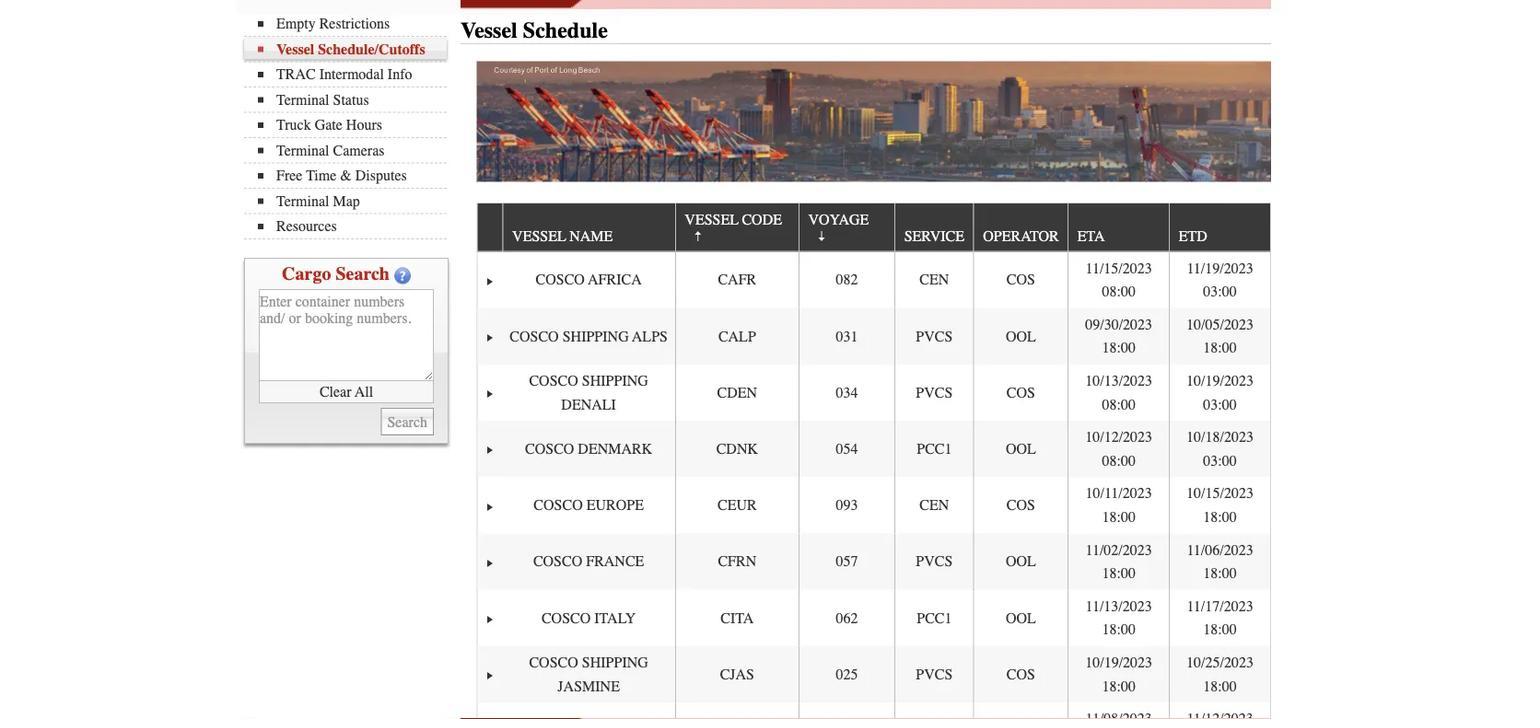 Task type: describe. For each thing, give the bounding box(es) containing it.
2 cell from the left
[[675, 703, 799, 719]]

1 cell from the left
[[502, 703, 675, 719]]

row group containing 11/15/2023 08:00
[[478, 252, 1270, 719]]

18:00 for 09/30/2023 18:00
[[1102, 340, 1136, 357]]

empty restrictions vessel schedule/cutoffs trac intermodal info terminal status truck gate hours terminal cameras free time & disputes terminal map resources
[[276, 15, 425, 235]]

cdnk
[[716, 441, 758, 458]]

pvcs cell for 034
[[895, 365, 973, 421]]

cen for 093
[[920, 497, 949, 514]]

18:00 for 11/06/2023 18:00
[[1203, 565, 1237, 582]]

map
[[333, 193, 360, 210]]

menu bar containing empty restrictions
[[244, 13, 456, 240]]

cos cell for 10/19/2023
[[973, 646, 1068, 703]]

cosco shipping denali cell
[[502, 365, 675, 421]]

cfrn
[[718, 553, 756, 570]]

cen cell for 082
[[895, 252, 973, 308]]

082
[[836, 271, 858, 288]]

ool cell for 11/13/2023
[[973, 590, 1068, 646]]

row containing 09/30/2023 18:00
[[478, 308, 1270, 365]]

terminal cameras link
[[258, 142, 447, 159]]

disputes
[[355, 167, 407, 184]]

03:00 for 10/18/2023 03:00
[[1203, 452, 1237, 469]]

cargo
[[282, 263, 331, 285]]

cos for 11/15/2023
[[1007, 271, 1035, 288]]

pcc1 cell for 054
[[895, 421, 973, 477]]

cjas cell
[[675, 646, 799, 703]]

11/13/2023
[[1086, 598, 1152, 615]]

cosco europe
[[534, 497, 644, 514]]

18:00 for 11/17/2023 18:00
[[1203, 621, 1237, 638]]

cosco for cosco africa
[[536, 271, 585, 288]]

cosco italy
[[542, 610, 636, 627]]

ool cell for 09/30/2023
[[973, 308, 1068, 365]]

08:00 for 10/12/2023 08:00
[[1102, 452, 1136, 469]]

ool for 10/12/2023
[[1006, 441, 1036, 458]]

11/06/2023 18:00
[[1187, 541, 1253, 582]]

&
[[340, 167, 352, 184]]

pvcs for 034
[[916, 384, 953, 401]]

5 cell from the left
[[973, 703, 1068, 719]]

10/11/2023
[[1086, 485, 1152, 502]]

054 cell
[[799, 421, 895, 477]]

africa
[[588, 271, 642, 288]]

ool cell for 11/02/2023
[[973, 534, 1068, 590]]

hours
[[346, 117, 382, 134]]

cosco for cosco france
[[533, 553, 582, 570]]

intermodal
[[319, 66, 384, 83]]

08:00 for 10/13/2023 08:00
[[1102, 396, 1136, 413]]

057 cell
[[799, 534, 895, 590]]

vessel name
[[512, 228, 613, 245]]

pvcs for 025
[[916, 666, 953, 683]]

cosco france cell
[[502, 534, 675, 590]]

031
[[836, 328, 858, 345]]

europe
[[587, 497, 644, 514]]

cita cell
[[675, 590, 799, 646]]

3 cell from the left
[[799, 703, 895, 719]]

ceur
[[718, 497, 757, 514]]

11/19/2023 03:00 cell
[[1169, 252, 1270, 308]]

vessel schedule
[[461, 18, 608, 43]]

10/19/2023 18:00 cell
[[1068, 646, 1169, 703]]

10/15/2023 18:00
[[1187, 485, 1254, 526]]

11/19/2023 03:00
[[1187, 260, 1253, 300]]

voyage
[[808, 211, 869, 228]]

cos for 10/11/2023
[[1007, 497, 1035, 514]]

025 cell
[[799, 646, 895, 703]]

ool for 11/02/2023
[[1006, 553, 1036, 570]]

cosco for cosco shipping jasmine
[[529, 654, 578, 671]]

france
[[586, 553, 644, 570]]

062
[[836, 610, 858, 627]]

11/02/2023 18:00 cell
[[1068, 534, 1169, 590]]

cosco for cosco shipping alps
[[510, 328, 559, 345]]

shipping for denali
[[582, 372, 648, 389]]

row containing 10/11/2023 18:00
[[478, 477, 1270, 534]]

18:00 for 11/13/2023 18:00
[[1102, 621, 1136, 638]]

all
[[355, 383, 373, 400]]

10/15/2023 18:00 cell
[[1169, 477, 1270, 534]]

code
[[742, 211, 782, 228]]

18:00 for 10/15/2023 18:00
[[1203, 509, 1237, 526]]

18:00 for 10/19/2023 18:00
[[1102, 678, 1136, 695]]

terminal map link
[[258, 193, 447, 210]]

09/30/2023 18:00
[[1085, 316, 1152, 357]]

resources link
[[258, 218, 447, 235]]

10/05/2023
[[1187, 316, 1254, 333]]

etd link
[[1179, 221, 1216, 251]]

row containing vessel code
[[478, 204, 1270, 252]]

10/13/2023 08:00
[[1085, 372, 1152, 413]]

4 cell from the left
[[895, 703, 973, 719]]

pcc1 cell for 062
[[895, 590, 973, 646]]

cosco for cosco denmark
[[525, 441, 574, 458]]

cen cell for 093
[[895, 477, 973, 534]]

voyage link
[[808, 204, 869, 251]]

resources
[[276, 218, 337, 235]]

ool for 11/13/2023
[[1006, 610, 1036, 627]]

cen for 082
[[920, 271, 949, 288]]

08:00 for 11/15/2023 08:00
[[1102, 283, 1136, 300]]

10/19/2023 for 03:00
[[1187, 372, 1254, 389]]

search
[[336, 263, 390, 285]]

name
[[569, 228, 613, 245]]

cos cell for 11/15/2023
[[973, 252, 1068, 308]]

operator link
[[983, 221, 1068, 251]]

cdnk cell
[[675, 421, 799, 477]]

cosco denmark
[[525, 441, 652, 458]]

service link
[[904, 221, 973, 251]]

10 row from the top
[[478, 703, 1270, 719]]

tree grid containing vessel code
[[478, 204, 1270, 719]]

calp cell
[[675, 308, 799, 365]]

6 cell from the left
[[1068, 703, 1169, 719]]

093
[[836, 497, 858, 514]]

ceur cell
[[675, 477, 799, 534]]

row containing cosco shipping denali
[[478, 365, 1270, 421]]

cosco shipping alps cell
[[502, 308, 675, 365]]

3 terminal from the top
[[276, 193, 329, 210]]

schedule
[[523, 18, 608, 43]]

11/19/2023
[[1187, 260, 1253, 277]]

eta
[[1078, 228, 1105, 245]]

cameras
[[333, 142, 385, 159]]

034
[[836, 384, 858, 401]]

025
[[836, 666, 858, 683]]

etd
[[1179, 228, 1207, 245]]

vessel for vessel name
[[512, 228, 566, 245]]

vessel code
[[685, 211, 782, 228]]

empty
[[276, 15, 316, 32]]

trac
[[276, 66, 316, 83]]

cafr
[[718, 271, 756, 288]]

10/05/2023 18:00 cell
[[1169, 308, 1270, 365]]

cosco shipping alps
[[510, 328, 668, 345]]

cjas
[[720, 666, 754, 683]]

2 terminal from the top
[[276, 142, 329, 159]]

clear all
[[320, 383, 373, 400]]

cafr cell
[[675, 252, 799, 308]]

terminal status link
[[258, 91, 447, 108]]

09/30/2023
[[1085, 316, 1152, 333]]

03:00 for 10/19/2023 03:00
[[1203, 396, 1237, 413]]



Task type: locate. For each thing, give the bounding box(es) containing it.
034 cell
[[799, 365, 895, 421]]

2 cos from the top
[[1007, 384, 1035, 401]]

3 ool from the top
[[1006, 553, 1036, 570]]

cosco down cosco africa "cell"
[[510, 328, 559, 345]]

shipping up 'denali'
[[582, 372, 648, 389]]

4 ool from the top
[[1006, 610, 1036, 627]]

cell
[[502, 703, 675, 719], [675, 703, 799, 719], [799, 703, 895, 719], [895, 703, 973, 719], [973, 703, 1068, 719], [1068, 703, 1169, 719], [1169, 703, 1270, 719]]

cen
[[920, 271, 949, 288], [920, 497, 949, 514]]

ool for 09/30/2023
[[1006, 328, 1036, 345]]

10/25/2023 18:00
[[1187, 654, 1254, 695]]

1 row from the top
[[478, 204, 1270, 252]]

cosco shipping jasmine cell
[[502, 646, 675, 703]]

pvcs cell for 025
[[895, 646, 973, 703]]

10/05/2023 18:00
[[1187, 316, 1254, 357]]

03:00 inside 10/19/2023 03:00
[[1203, 396, 1237, 413]]

1 cen cell from the top
[[895, 252, 973, 308]]

1 cos cell from the top
[[973, 252, 1068, 308]]

eta link
[[1078, 221, 1114, 251]]

menu bar
[[244, 13, 456, 240]]

3 row from the top
[[478, 308, 1270, 365]]

clear all button
[[259, 381, 434, 403]]

cos cell
[[973, 252, 1068, 308], [973, 365, 1068, 421], [973, 477, 1068, 534], [973, 646, 1068, 703]]

cosco inside cosco europe cell
[[534, 497, 583, 514]]

3 cos from the top
[[1007, 497, 1035, 514]]

truck gate hours link
[[258, 117, 447, 134]]

10/19/2023 inside cell
[[1187, 372, 1254, 389]]

18:00 down 10/15/2023
[[1203, 509, 1237, 526]]

1 vertical spatial terminal
[[276, 142, 329, 159]]

057
[[836, 553, 858, 570]]

18:00 down 09/30/2023
[[1102, 340, 1136, 357]]

03:00 up the 10/18/2023
[[1203, 396, 1237, 413]]

cosco denmark cell
[[502, 421, 675, 477]]

08:00 inside "11/15/2023 08:00"
[[1102, 283, 1136, 300]]

cosco africa cell
[[502, 252, 675, 308]]

row up 093
[[478, 421, 1270, 477]]

10/13/2023
[[1085, 372, 1152, 389]]

vessel code link
[[685, 204, 782, 251]]

cos for 10/19/2023
[[1007, 666, 1035, 683]]

2 vertical spatial shipping
[[582, 654, 648, 671]]

free
[[276, 167, 303, 184]]

11/15/2023 08:00 cell
[[1068, 252, 1169, 308]]

18:00 for 10/25/2023 18:00
[[1203, 678, 1237, 695]]

4 pvcs from the top
[[916, 666, 953, 683]]

11/13/2023 18:00 cell
[[1068, 590, 1169, 646]]

18:00 inside 11/17/2023 18:00
[[1203, 621, 1237, 638]]

cen right 093
[[920, 497, 949, 514]]

truck
[[276, 117, 311, 134]]

1 vertical spatial 03:00
[[1203, 396, 1237, 413]]

4 row from the top
[[478, 365, 1270, 421]]

2 vertical spatial 08:00
[[1102, 452, 1136, 469]]

row up 034
[[478, 308, 1270, 365]]

pvcs
[[916, 328, 953, 345], [916, 384, 953, 401], [916, 553, 953, 570], [916, 666, 953, 683]]

cosco france
[[533, 553, 644, 570]]

0 vertical spatial 03:00
[[1203, 283, 1237, 300]]

1 cos from the top
[[1007, 271, 1035, 288]]

1 ool from the top
[[1006, 328, 1036, 345]]

1 horizontal spatial vessel
[[685, 211, 739, 228]]

2 03:00 from the top
[[1203, 396, 1237, 413]]

082 cell
[[799, 252, 895, 308]]

info
[[388, 66, 412, 83]]

clear
[[320, 383, 351, 400]]

9 row from the top
[[478, 646, 1270, 703]]

10/19/2023 inside cell
[[1085, 654, 1152, 671]]

18:00 inside 10/11/2023 18:00
[[1102, 509, 1136, 526]]

pvcs cell right 031 on the top right of page
[[895, 308, 973, 365]]

pvcs cell for 031
[[895, 308, 973, 365]]

18:00 down "11/13/2023 18:00" cell
[[1102, 678, 1136, 695]]

denmark
[[578, 441, 652, 458]]

1 vertical spatial cen cell
[[895, 477, 973, 534]]

shipping
[[563, 328, 629, 345], [582, 372, 648, 389], [582, 654, 648, 671]]

0 horizontal spatial 10/19/2023
[[1085, 654, 1152, 671]]

terminal up resources
[[276, 193, 329, 210]]

1 08:00 from the top
[[1102, 283, 1136, 300]]

alps
[[632, 328, 668, 345]]

empty restrictions link
[[258, 15, 447, 32]]

18:00 down 10/25/2023
[[1203, 678, 1237, 695]]

1 pvcs cell from the top
[[895, 308, 973, 365]]

11/15/2023
[[1086, 260, 1152, 277]]

cosco down vessel name
[[536, 271, 585, 288]]

row up 031 on the top right of page
[[478, 252, 1270, 308]]

1 vertical spatial shipping
[[582, 372, 648, 389]]

cen cell down service
[[895, 252, 973, 308]]

2 ool cell from the top
[[973, 421, 1068, 477]]

cosco inside cosco shipping jasmine
[[529, 654, 578, 671]]

09/30/2023 18:00 cell
[[1068, 308, 1169, 365]]

062 cell
[[799, 590, 895, 646]]

cfrn cell
[[675, 534, 799, 590]]

vessel
[[685, 211, 739, 228], [512, 228, 566, 245]]

pcc1 cell right 054
[[895, 421, 973, 477]]

18:00 down 11/06/2023
[[1203, 565, 1237, 582]]

03:00
[[1203, 283, 1237, 300], [1203, 396, 1237, 413], [1203, 452, 1237, 469]]

shipping for jasmine
[[582, 654, 648, 671]]

4 cos from the top
[[1007, 666, 1035, 683]]

None submit
[[381, 408, 434, 436]]

4 pvcs cell from the top
[[895, 646, 973, 703]]

18:00 down 11/13/2023
[[1102, 621, 1136, 638]]

0 horizontal spatial vessel
[[276, 41, 314, 58]]

2 cen cell from the top
[[895, 477, 973, 534]]

ool cell for 10/12/2023
[[973, 421, 1068, 477]]

vessel schedule/cutoffs link
[[258, 41, 447, 58]]

031 cell
[[799, 308, 895, 365]]

10/12/2023 08:00 cell
[[1068, 421, 1169, 477]]

vessel
[[461, 18, 517, 43], [276, 41, 314, 58]]

10/12/2023
[[1085, 429, 1152, 446]]

cosco left italy
[[542, 610, 591, 627]]

11/15/2023 08:00
[[1086, 260, 1152, 300]]

pvcs cell right 025
[[895, 646, 973, 703]]

03:00 inside 10/18/2023 03:00
[[1203, 452, 1237, 469]]

1 horizontal spatial vessel
[[461, 18, 517, 43]]

shipping for alps
[[563, 328, 629, 345]]

18:00 for 10/11/2023 18:00
[[1102, 509, 1136, 526]]

pcc1 cell right 062
[[895, 590, 973, 646]]

pvcs cell right 034
[[895, 365, 973, 421]]

shipping inside cosco shipping jasmine
[[582, 654, 648, 671]]

3 pvcs from the top
[[916, 553, 953, 570]]

2 ool from the top
[[1006, 441, 1036, 458]]

3 08:00 from the top
[[1102, 452, 1136, 469]]

terminal
[[276, 91, 329, 108], [276, 142, 329, 159], [276, 193, 329, 210]]

1 horizontal spatial 10/19/2023
[[1187, 372, 1254, 389]]

cargo search
[[282, 263, 390, 285]]

vessel for vessel code
[[685, 211, 739, 228]]

10/19/2023 03:00
[[1187, 372, 1254, 413]]

18:00 inside 10/15/2023 18:00
[[1203, 509, 1237, 526]]

cen cell
[[895, 252, 973, 308], [895, 477, 973, 534]]

cosco europe cell
[[502, 477, 675, 534]]

pvcs right 031 on the top right of page
[[916, 328, 953, 345]]

cosco italy cell
[[502, 590, 675, 646]]

1 pcc1 from the top
[[917, 441, 952, 458]]

7 row from the top
[[478, 534, 1270, 590]]

10/18/2023 03:00 cell
[[1169, 421, 1270, 477]]

18:00 for 10/05/2023 18:00
[[1203, 340, 1237, 357]]

vessel left name
[[512, 228, 566, 245]]

10/25/2023
[[1187, 654, 1254, 671]]

10/11/2023 18:00
[[1086, 485, 1152, 526]]

row containing 11/13/2023 18:00
[[478, 590, 1270, 646]]

2 pcc1 from the top
[[917, 610, 952, 627]]

vessel left schedule
[[461, 18, 517, 43]]

093 cell
[[799, 477, 895, 534]]

18:00 inside 10/05/2023 18:00
[[1203, 340, 1237, 357]]

1 terminal from the top
[[276, 91, 329, 108]]

1 pvcs from the top
[[916, 328, 953, 345]]

Enter container numbers and/ or booking numbers.  text field
[[259, 289, 434, 381]]

cosco for cosco europe
[[534, 497, 583, 514]]

operator
[[983, 228, 1059, 245]]

2 pvcs from the top
[[916, 384, 953, 401]]

italy
[[594, 610, 636, 627]]

cosco left france
[[533, 553, 582, 570]]

row containing 11/15/2023 08:00
[[478, 252, 1270, 308]]

schedule/cutoffs
[[318, 41, 425, 58]]

1 vertical spatial pcc1
[[917, 610, 952, 627]]

10/15/2023
[[1187, 485, 1254, 502]]

2 vertical spatial 03:00
[[1203, 452, 1237, 469]]

1 vertical spatial cen
[[920, 497, 949, 514]]

18:00
[[1102, 340, 1136, 357], [1203, 340, 1237, 357], [1102, 509, 1136, 526], [1203, 509, 1237, 526], [1102, 565, 1136, 582], [1203, 565, 1237, 582], [1102, 621, 1136, 638], [1203, 621, 1237, 638], [1102, 678, 1136, 695], [1203, 678, 1237, 695]]

1 cen from the top
[[920, 271, 949, 288]]

18:00 down 10/11/2023
[[1102, 509, 1136, 526]]

3 cos cell from the top
[[973, 477, 1068, 534]]

0 vertical spatial 10/19/2023
[[1187, 372, 1254, 389]]

service
[[904, 228, 965, 245]]

0 horizontal spatial vessel
[[512, 228, 566, 245]]

row containing 11/02/2023 18:00
[[478, 534, 1270, 590]]

pvcs right 034
[[916, 384, 953, 401]]

cosco inside cosco denmark cell
[[525, 441, 574, 458]]

pvcs right 025
[[916, 666, 953, 683]]

row
[[478, 204, 1270, 252], [478, 252, 1270, 308], [478, 308, 1270, 365], [478, 365, 1270, 421], [478, 421, 1270, 477], [478, 477, 1270, 534], [478, 534, 1270, 590], [478, 590, 1270, 646], [478, 646, 1270, 703], [478, 703, 1270, 719]]

terminal down truck
[[276, 142, 329, 159]]

18:00 inside 11/02/2023 18:00
[[1102, 565, 1136, 582]]

054
[[836, 441, 858, 458]]

pcc1 for 054
[[917, 441, 952, 458]]

08:00 inside 10/12/2023 08:00
[[1102, 452, 1136, 469]]

8 row from the top
[[478, 590, 1270, 646]]

10/18/2023 03:00
[[1187, 429, 1254, 469]]

18:00 down 11/17/2023
[[1203, 621, 1237, 638]]

0 vertical spatial cen cell
[[895, 252, 973, 308]]

03:00 for 11/19/2023 03:00
[[1203, 283, 1237, 300]]

pcc1 right 054
[[917, 441, 952, 458]]

18:00 for 11/02/2023 18:00
[[1102, 565, 1136, 582]]

0 vertical spatial cen
[[920, 271, 949, 288]]

10/19/2023 down 10/05/2023 18:00 cell
[[1187, 372, 1254, 389]]

03:00 down 11/19/2023
[[1203, 283, 1237, 300]]

3 ool cell from the top
[[973, 534, 1068, 590]]

08:00
[[1102, 283, 1136, 300], [1102, 396, 1136, 413], [1102, 452, 1136, 469]]

row up 025
[[478, 590, 1270, 646]]

0 vertical spatial 08:00
[[1102, 283, 1136, 300]]

row containing 10/12/2023 08:00
[[478, 421, 1270, 477]]

1 vertical spatial pcc1 cell
[[895, 590, 973, 646]]

terminal down trac
[[276, 91, 329, 108]]

calp
[[718, 328, 756, 345]]

11/17/2023 18:00
[[1187, 598, 1253, 638]]

08:00 down the 10/12/2023
[[1102, 452, 1136, 469]]

shipping left alps
[[563, 328, 629, 345]]

2 cos cell from the top
[[973, 365, 1068, 421]]

row group
[[478, 252, 1270, 719]]

denali
[[561, 396, 616, 413]]

cden cell
[[675, 365, 799, 421]]

10/19/2023 for 18:00
[[1085, 654, 1152, 671]]

1 ool cell from the top
[[973, 308, 1068, 365]]

0 vertical spatial pcc1
[[917, 441, 952, 458]]

10/11/2023 18:00 cell
[[1068, 477, 1169, 534]]

1 pcc1 cell from the top
[[895, 421, 973, 477]]

6 row from the top
[[478, 477, 1270, 534]]

10/19/2023 down "11/13/2023 18:00" cell
[[1085, 654, 1152, 671]]

shipping up jasmine
[[582, 654, 648, 671]]

10/25/2023 18:00 cell
[[1169, 646, 1270, 703]]

18:00 down "10/05/2023"
[[1203, 340, 1237, 357]]

11/17/2023
[[1187, 598, 1253, 615]]

cosco inside cosco shipping denali
[[529, 372, 578, 389]]

vessel inside vessel code link
[[685, 211, 739, 228]]

row containing cosco shipping jasmine
[[478, 646, 1270, 703]]

row up 054
[[478, 365, 1270, 421]]

cosco inside cosco shipping alps cell
[[510, 328, 559, 345]]

pcc1 for 062
[[917, 610, 952, 627]]

pvcs cell right the "057"
[[895, 534, 973, 590]]

cen cell right 093
[[895, 477, 973, 534]]

4 cos cell from the top
[[973, 646, 1068, 703]]

7 cell from the left
[[1169, 703, 1270, 719]]

18:00 inside "11/06/2023 18:00"
[[1203, 565, 1237, 582]]

10/19/2023 18:00
[[1085, 654, 1152, 695]]

10/19/2023 03:00 cell
[[1169, 365, 1270, 421]]

1 vertical spatial 08:00
[[1102, 396, 1136, 413]]

18:00 inside 09/30/2023 18:00
[[1102, 340, 1136, 357]]

4 ool cell from the top
[[973, 590, 1068, 646]]

pvcs right the "057"
[[916, 553, 953, 570]]

vessel inside vessel name link
[[512, 228, 566, 245]]

row down 025
[[478, 703, 1270, 719]]

cosco up jasmine
[[529, 654, 578, 671]]

2 cen from the top
[[920, 497, 949, 514]]

11/06/2023
[[1187, 541, 1253, 559]]

pvcs cell for 057
[[895, 534, 973, 590]]

18:00 down 11/02/2023
[[1102, 565, 1136, 582]]

ool
[[1006, 328, 1036, 345], [1006, 441, 1036, 458], [1006, 553, 1036, 570], [1006, 610, 1036, 627]]

cosco inside cosco africa "cell"
[[536, 271, 585, 288]]

gate
[[315, 117, 343, 134]]

3 pvcs cell from the top
[[895, 534, 973, 590]]

vessel down empty
[[276, 41, 314, 58]]

18:00 inside 10/25/2023 18:00
[[1203, 678, 1237, 695]]

shipping inside cosco shipping denali
[[582, 372, 648, 389]]

tree grid
[[478, 204, 1270, 719]]

cosco shipping denali
[[529, 372, 648, 413]]

2 08:00 from the top
[[1102, 396, 1136, 413]]

10/19/2023
[[1187, 372, 1254, 389], [1085, 654, 1152, 671]]

1 03:00 from the top
[[1203, 283, 1237, 300]]

free time & disputes link
[[258, 167, 447, 184]]

cosco left europe on the bottom
[[534, 497, 583, 514]]

ool cell
[[973, 308, 1068, 365], [973, 421, 1068, 477], [973, 534, 1068, 590], [973, 590, 1068, 646]]

0 vertical spatial shipping
[[563, 328, 629, 345]]

cos for 10/13/2023
[[1007, 384, 1035, 401]]

vessel inside empty restrictions vessel schedule/cutoffs trac intermodal info terminal status truck gate hours terminal cameras free time & disputes terminal map resources
[[276, 41, 314, 58]]

vessel left "code"
[[685, 211, 739, 228]]

1 vertical spatial 10/19/2023
[[1085, 654, 1152, 671]]

row up '082'
[[478, 204, 1270, 252]]

10/18/2023
[[1187, 429, 1254, 446]]

row up 062
[[478, 534, 1270, 590]]

10/13/2023 08:00 cell
[[1068, 365, 1169, 421]]

2 row from the top
[[478, 252, 1270, 308]]

2 pcc1 cell from the top
[[895, 590, 973, 646]]

11/06/2023 18:00 cell
[[1169, 534, 1270, 590]]

08:00 down 10/13/2023
[[1102, 396, 1136, 413]]

pvcs cell
[[895, 308, 973, 365], [895, 365, 973, 421], [895, 534, 973, 590], [895, 646, 973, 703]]

18:00 inside the 10/19/2023 18:00
[[1102, 678, 1136, 695]]

3 03:00 from the top
[[1203, 452, 1237, 469]]

11/02/2023
[[1086, 541, 1152, 559]]

03:00 inside 11/19/2023 03:00
[[1203, 283, 1237, 300]]

08:00 down '11/15/2023'
[[1102, 283, 1136, 300]]

cita
[[721, 610, 754, 627]]

0 vertical spatial terminal
[[276, 91, 329, 108]]

cosco
[[536, 271, 585, 288], [510, 328, 559, 345], [529, 372, 578, 389], [525, 441, 574, 458], [534, 497, 583, 514], [533, 553, 582, 570], [542, 610, 591, 627], [529, 654, 578, 671]]

pvcs for 057
[[916, 553, 953, 570]]

row up the "057"
[[478, 477, 1270, 534]]

cosco inside cosco france cell
[[533, 553, 582, 570]]

cos cell for 10/11/2023
[[973, 477, 1068, 534]]

row down 062
[[478, 646, 1270, 703]]

2 vertical spatial terminal
[[276, 193, 329, 210]]

cosco for cosco shipping denali
[[529, 372, 578, 389]]

cosco down 'denali'
[[525, 441, 574, 458]]

cen down service
[[920, 271, 949, 288]]

cosco up 'denali'
[[529, 372, 578, 389]]

03:00 down the 10/18/2023
[[1203, 452, 1237, 469]]

cden
[[717, 384, 757, 401]]

0 vertical spatial pcc1 cell
[[895, 421, 973, 477]]

11/02/2023 18:00
[[1086, 541, 1152, 582]]

2 pvcs cell from the top
[[895, 365, 973, 421]]

5 row from the top
[[478, 421, 1270, 477]]

11/17/2023 18:00 cell
[[1169, 590, 1270, 646]]

restrictions
[[319, 15, 390, 32]]

trac intermodal info link
[[258, 66, 447, 83]]

pcc1 cell
[[895, 421, 973, 477], [895, 590, 973, 646]]

10/12/2023 08:00
[[1085, 429, 1152, 469]]

08:00 inside 10/13/2023 08:00
[[1102, 396, 1136, 413]]

vessel name link
[[512, 221, 622, 251]]

jasmine
[[558, 678, 620, 695]]

18:00 inside 11/13/2023 18:00
[[1102, 621, 1136, 638]]

pvcs for 031
[[916, 328, 953, 345]]

cosco africa
[[536, 271, 642, 288]]

pcc1 right 062
[[917, 610, 952, 627]]

cosco inside cosco italy cell
[[542, 610, 591, 627]]

cos cell for 10/13/2023
[[973, 365, 1068, 421]]

cosco for cosco italy
[[542, 610, 591, 627]]

time
[[306, 167, 337, 184]]

11/13/2023 18:00
[[1086, 598, 1152, 638]]



Task type: vqa. For each thing, say whether or not it's contained in the screenshot.


